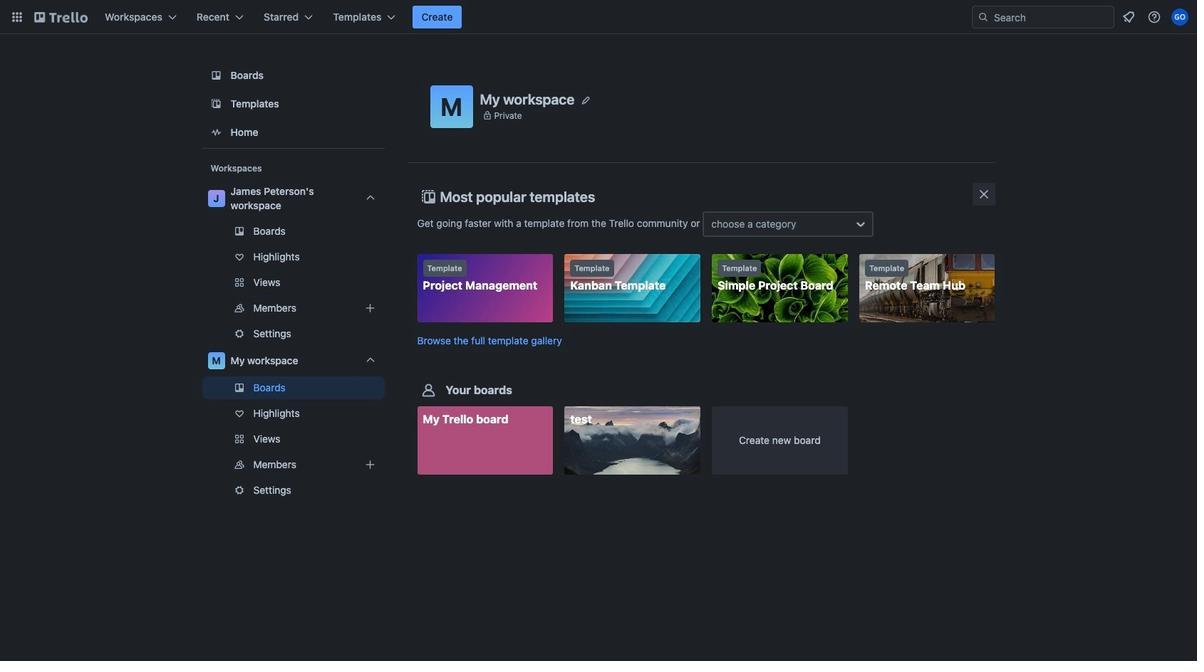 Task type: vqa. For each thing, say whether or not it's contained in the screenshot.
Premium
no



Task type: locate. For each thing, give the bounding box(es) containing it.
1 vertical spatial add image
[[362, 457, 379, 474]]

board image
[[208, 67, 225, 84]]

1 add image from the top
[[362, 300, 379, 317]]

open information menu image
[[1147, 10, 1161, 24]]

template board image
[[208, 95, 225, 113]]

primary element
[[0, 0, 1197, 34]]

Search field
[[989, 7, 1114, 27]]

0 vertical spatial add image
[[362, 300, 379, 317]]

add image
[[362, 300, 379, 317], [362, 457, 379, 474]]



Task type: describe. For each thing, give the bounding box(es) containing it.
back to home image
[[34, 6, 88, 29]]

0 notifications image
[[1120, 9, 1137, 26]]

2 add image from the top
[[362, 457, 379, 474]]

home image
[[208, 124, 225, 141]]

gary orlando (garyorlando) image
[[1171, 9, 1189, 26]]

search image
[[978, 11, 989, 23]]



